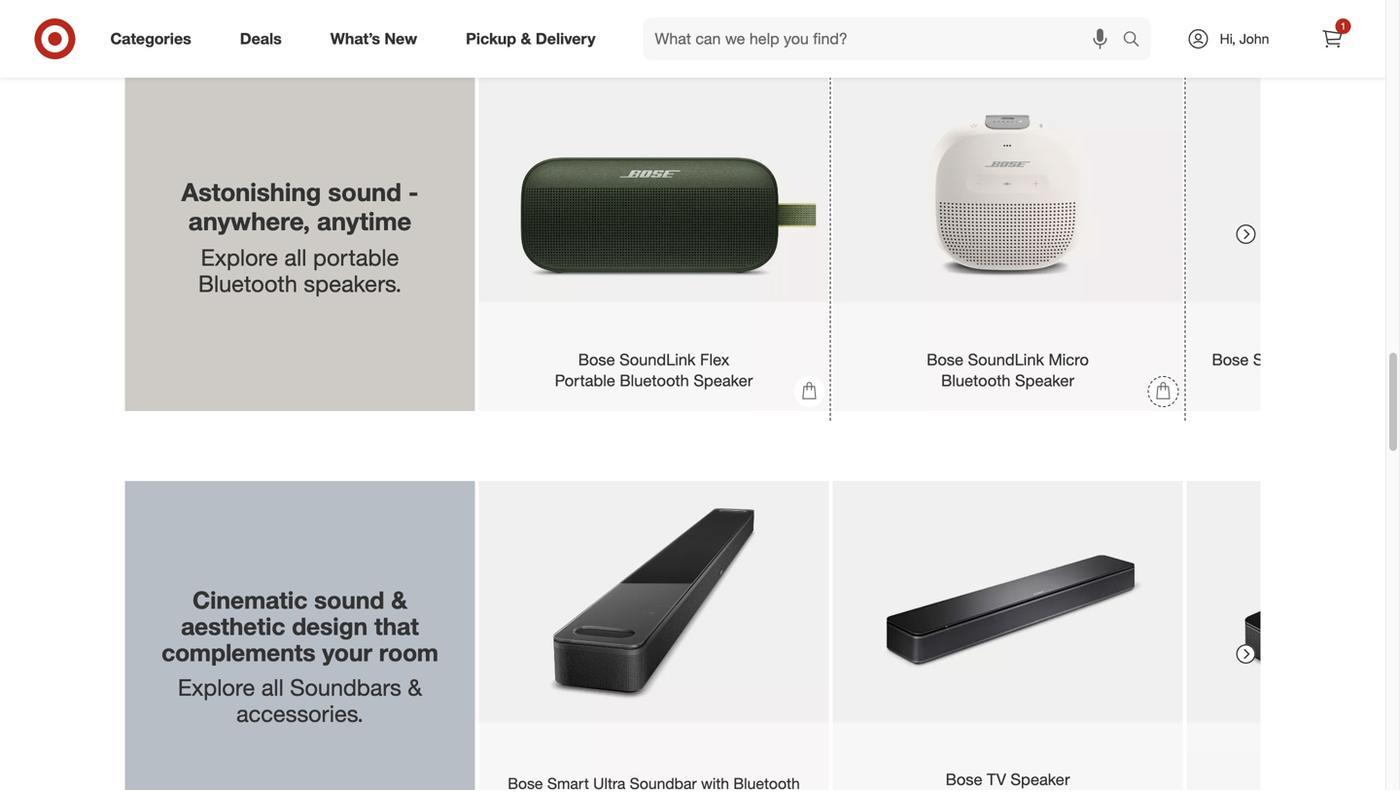 Task type: describe. For each thing, give the bounding box(es) containing it.
bose soundlink revolve p
[[1212, 350, 1401, 391]]

0 vertical spatial &
[[521, 29, 531, 48]]

deals
[[240, 29, 282, 48]]

deals link
[[223, 18, 306, 60]]

p
[[1395, 350, 1401, 369]]

astonishing sound - anywhere, anytime explore all portable bluetooth speakers.
[[181, 177, 419, 298]]

what's
[[330, 29, 380, 48]]

portable
[[313, 244, 399, 271]]

revolve
[[1334, 350, 1390, 369]]

cinematic
[[193, 586, 308, 615]]

categories
[[110, 29, 191, 48]]

anytime
[[317, 206, 412, 236]]

speaker inside the bose soundlink micro bluetooth speaker
[[1015, 371, 1075, 391]]

speaker inside bose soundlink flex portable bluetooth speaker
[[694, 371, 753, 391]]

all inside astonishing sound - anywhere, anytime explore all portable bluetooth speakers.
[[284, 244, 307, 271]]

bose for bose soundlink micro
[[927, 350, 964, 369]]

1 vertical spatial &
[[391, 586, 408, 615]]

complements
[[162, 638, 316, 668]]

bose soundlink revolve p button
[[1187, 46, 1401, 423]]

bluetooth inside bose soundlink flex portable bluetooth speaker
[[620, 371, 689, 391]]

bluetooth inside the bose soundlink micro bluetooth speaker
[[942, 371, 1011, 391]]

portable
[[555, 371, 616, 391]]

pickup
[[466, 29, 516, 48]]

micro
[[1049, 350, 1089, 369]]

What can we help you find? suggestions appear below search field
[[643, 18, 1128, 60]]

search
[[1114, 31, 1161, 50]]

hi,
[[1220, 30, 1236, 47]]

1 link
[[1312, 18, 1354, 60]]

what's new
[[330, 29, 417, 48]]

aesthetic
[[181, 612, 285, 641]]

explore inside astonishing sound - anywhere, anytime explore all portable bluetooth speakers.
[[201, 244, 278, 271]]

what's new link
[[314, 18, 442, 60]]

design
[[292, 612, 368, 641]]

1
[[1341, 20, 1346, 32]]

soundbars
[[290, 674, 402, 702]]

john
[[1240, 30, 1270, 47]]

your
[[322, 638, 372, 668]]



Task type: vqa. For each thing, say whether or not it's contained in the screenshot.
1st you?
no



Task type: locate. For each thing, give the bounding box(es) containing it.
room
[[379, 638, 439, 668]]

soundlink left revolve
[[1254, 350, 1330, 369]]

0 horizontal spatial bose
[[578, 350, 615, 369]]

sound inside astonishing sound - anywhere, anytime explore all portable bluetooth speakers.
[[328, 177, 402, 207]]

0 vertical spatial sound
[[328, 177, 402, 207]]

bluetooth
[[198, 270, 297, 298], [620, 371, 689, 391], [942, 371, 1011, 391]]

& right pickup
[[521, 29, 531, 48]]

explore down complements
[[178, 674, 255, 702]]

1 horizontal spatial bose
[[927, 350, 964, 369]]

0 horizontal spatial all
[[261, 674, 284, 702]]

2 horizontal spatial bluetooth
[[942, 371, 1011, 391]]

delivery
[[536, 29, 596, 48]]

accessories.
[[236, 700, 364, 728]]

speaker down flex
[[694, 371, 753, 391]]

0 horizontal spatial speaker
[[694, 371, 753, 391]]

speaker down micro
[[1015, 371, 1075, 391]]

1 vertical spatial sound
[[314, 586, 385, 615]]

bose inside bose soundlink revolve p
[[1212, 350, 1249, 369]]

2 bose from the left
[[927, 350, 964, 369]]

soundlink for speaker
[[968, 350, 1044, 369]]

all down anywhere,
[[284, 244, 307, 271]]

flex
[[700, 350, 730, 369]]

& up room
[[391, 586, 408, 615]]

soundlink for bluetooth
[[620, 350, 696, 369]]

soundlink inside bose soundlink revolve p
[[1254, 350, 1330, 369]]

sound inside cinematic sound & aesthetic design that complements your room explore all soundbars & accessories.
[[314, 586, 385, 615]]

bose for bose soundlink flex
[[578, 350, 615, 369]]

0 vertical spatial all
[[284, 244, 307, 271]]

new
[[385, 29, 417, 48]]

explore down anywhere,
[[201, 244, 278, 271]]

1 vertical spatial all
[[261, 674, 284, 702]]

bose
[[578, 350, 615, 369], [927, 350, 964, 369], [1212, 350, 1249, 369]]

explore
[[201, 244, 278, 271], [178, 674, 255, 702]]

& down room
[[408, 674, 422, 702]]

0 horizontal spatial bluetooth
[[198, 270, 297, 298]]

1 speaker from the left
[[694, 371, 753, 391]]

bose inside bose soundlink flex portable bluetooth speaker
[[578, 350, 615, 369]]

3 bose from the left
[[1212, 350, 1249, 369]]

sound
[[328, 177, 402, 207], [314, 586, 385, 615]]

all
[[284, 244, 307, 271], [261, 674, 284, 702]]

pickup & delivery
[[466, 29, 596, 48]]

cinematic sound & aesthetic design that complements your room explore all soundbars & accessories.
[[162, 586, 439, 728]]

hi, john
[[1220, 30, 1270, 47]]

all down complements
[[261, 674, 284, 702]]

1 horizontal spatial soundlink
[[968, 350, 1044, 369]]

categories link
[[94, 18, 216, 60]]

3 soundlink from the left
[[1254, 350, 1330, 369]]

search button
[[1114, 18, 1161, 64]]

2 horizontal spatial soundlink
[[1254, 350, 1330, 369]]

sound for anytime
[[328, 177, 402, 207]]

astonishing
[[181, 177, 321, 207]]

anywhere,
[[188, 206, 310, 236]]

speaker
[[694, 371, 753, 391], [1015, 371, 1075, 391]]

bose soundlink micro bluetooth speaker
[[927, 350, 1089, 391]]

2 horizontal spatial bose
[[1212, 350, 1249, 369]]

soundlink inside the bose soundlink micro bluetooth speaker
[[968, 350, 1044, 369]]

soundlink left micro
[[968, 350, 1044, 369]]

bose soundlink flex portable bluetooth speaker
[[555, 350, 753, 391]]

soundlink
[[620, 350, 696, 369], [968, 350, 1044, 369], [1254, 350, 1330, 369]]

bose inside the bose soundlink micro bluetooth speaker
[[927, 350, 964, 369]]

1 horizontal spatial all
[[284, 244, 307, 271]]

0 vertical spatial explore
[[201, 244, 278, 271]]

pickup & delivery link
[[449, 18, 620, 60]]

1 soundlink from the left
[[620, 350, 696, 369]]

sound up your
[[314, 586, 385, 615]]

2 vertical spatial &
[[408, 674, 422, 702]]

1 horizontal spatial bluetooth
[[620, 371, 689, 391]]

0 horizontal spatial soundlink
[[620, 350, 696, 369]]

speakers.
[[304, 270, 402, 298]]

soundlink left flex
[[620, 350, 696, 369]]

-
[[408, 177, 419, 207]]

sound for design
[[314, 586, 385, 615]]

2 speaker from the left
[[1015, 371, 1075, 391]]

sound left the -
[[328, 177, 402, 207]]

that
[[374, 612, 419, 641]]

1 bose from the left
[[578, 350, 615, 369]]

bluetooth inside astonishing sound - anywhere, anytime explore all portable bluetooth speakers.
[[198, 270, 297, 298]]

all inside cinematic sound & aesthetic design that complements your room explore all soundbars & accessories.
[[261, 674, 284, 702]]

1 horizontal spatial speaker
[[1015, 371, 1075, 391]]

soundlink inside bose soundlink flex portable bluetooth speaker
[[620, 350, 696, 369]]

explore inside cinematic sound & aesthetic design that complements your room explore all soundbars & accessories.
[[178, 674, 255, 702]]

1 vertical spatial explore
[[178, 674, 255, 702]]

2 soundlink from the left
[[968, 350, 1044, 369]]

&
[[521, 29, 531, 48], [391, 586, 408, 615], [408, 674, 422, 702]]



